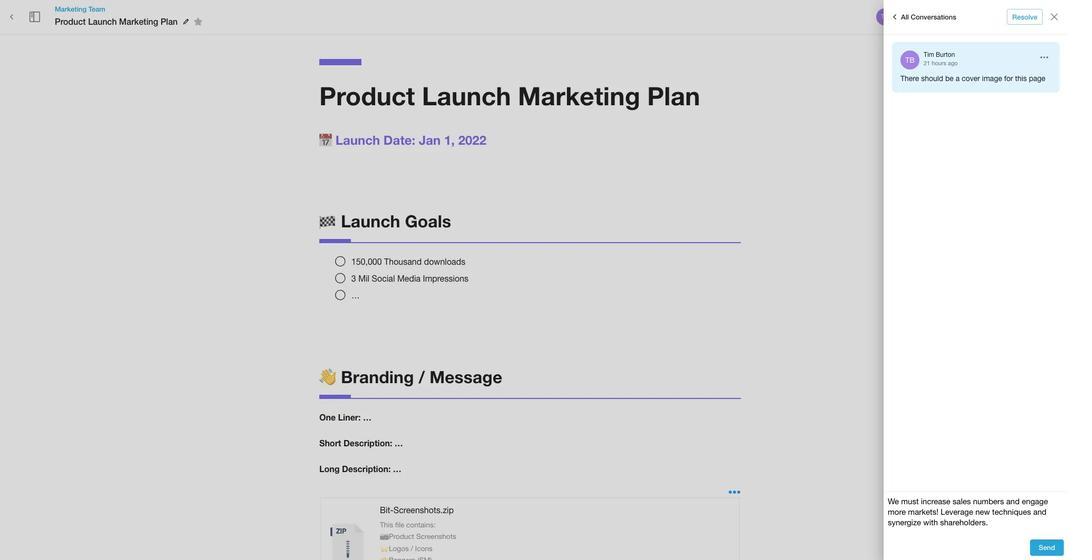 Task type: describe. For each thing, give the bounding box(es) containing it.
message
[[430, 368, 502, 388]]

a
[[956, 74, 960, 83]]

marketing team
[[55, 5, 105, 13]]

… for one liner: …
[[363, 413, 372, 423]]

resolve
[[1013, 12, 1038, 21]]

bit-
[[380, 506, 394, 515]]

… for long description: …
[[393, 464, 402, 474]]

conversations
[[911, 12, 957, 21]]

one liner: …
[[319, 413, 372, 423]]

3 mil social media impressions
[[351, 274, 469, 284]]

this
[[1015, 74, 1027, 83]]

📅
[[319, 133, 332, 147]]

branding
[[341, 368, 414, 388]]

all
[[901, 12, 909, 21]]

1,
[[444, 133, 455, 147]]

image
[[982, 74, 1003, 83]]

more button
[[1014, 9, 1048, 25]]

… for short description: …
[[395, 439, 403, 449]]

this
[[380, 521, 393, 530]]

📅 launch date: jan 1, 2022
[[319, 133, 487, 147]]

tim burton 21 hours ago
[[924, 51, 958, 66]]

mil
[[358, 274, 370, 284]]

description: for long
[[342, 464, 391, 474]]

page
[[1029, 74, 1046, 83]]

… down 3
[[351, 291, 360, 300]]

long description: …
[[319, 464, 402, 474]]

liner:
[[338, 413, 361, 423]]

ago
[[948, 60, 958, 66]]

date:
[[384, 133, 416, 147]]

tb button
[[875, 7, 895, 27]]

0 horizontal spatial marketing
[[55, 5, 87, 13]]

jan
[[419, 133, 441, 147]]

1 horizontal spatial product
[[319, 81, 415, 111]]

media
[[397, 274, 421, 284]]

👉banners
[[380, 557, 416, 561]]

hours
[[932, 60, 947, 66]]

downloads
[[424, 257, 466, 267]]

long
[[319, 464, 340, 474]]

this file contains: 📷product screenshots ⭐️logos / icons 👉banners (sm)
[[380, 521, 456, 561]]

launch right 📅
[[336, 133, 380, 147]]

social
[[372, 274, 395, 284]]

one
[[319, 413, 336, 423]]

2022
[[458, 133, 487, 147]]



Task type: vqa. For each thing, say whether or not it's contained in the screenshot.
help IMAGE
no



Task type: locate. For each thing, give the bounding box(es) containing it.
1 horizontal spatial /
[[419, 368, 425, 388]]

0 vertical spatial product launch marketing plan
[[55, 16, 178, 26]]

1 vertical spatial product launch marketing plan
[[319, 81, 700, 111]]

1 horizontal spatial marketing
[[119, 16, 158, 26]]

tb left all
[[881, 13, 889, 21]]

tb left 21
[[906, 56, 915, 64]]

marketing team link
[[55, 4, 206, 14]]

more
[[1023, 12, 1039, 21]]

tb
[[881, 13, 889, 21], [906, 56, 915, 64]]

0 vertical spatial marketing
[[55, 5, 87, 13]]

1 vertical spatial /
[[411, 545, 413, 553]]

description: down the short description: …
[[342, 464, 391, 474]]

1 horizontal spatial plan
[[647, 81, 700, 111]]

for
[[1005, 74, 1013, 83]]

👋
[[319, 368, 336, 388]]

product
[[55, 16, 86, 26], [319, 81, 415, 111]]

bit-screenshots.zip
[[380, 506, 454, 515]]

1 vertical spatial plan
[[647, 81, 700, 111]]

impressions
[[423, 274, 469, 284]]

1 horizontal spatial product launch marketing plan
[[319, 81, 700, 111]]

send
[[1039, 544, 1056, 553]]

0 horizontal spatial product launch marketing plan
[[55, 16, 178, 26]]

launch up 2022
[[422, 81, 511, 111]]

0 vertical spatial plan
[[161, 16, 178, 26]]

2 horizontal spatial marketing
[[518, 81, 640, 111]]

👋 branding / message
[[319, 368, 502, 388]]

launch down team
[[88, 16, 117, 26]]

description: up long description: …
[[344, 439, 392, 449]]

1 vertical spatial marketing
[[119, 16, 158, 26]]

short description: …
[[319, 439, 403, 449]]

/ left message
[[419, 368, 425, 388]]

tim
[[924, 51, 934, 59]]

⭐️logos
[[380, 545, 409, 553]]

150,000 thousand downloads
[[351, 257, 466, 267]]

screenshots.zip
[[394, 506, 454, 515]]

launch
[[88, 16, 117, 26], [422, 81, 511, 111], [336, 133, 380, 147], [341, 211, 400, 231]]

21
[[924, 60, 930, 66]]

0 vertical spatial /
[[419, 368, 425, 388]]

resolve button
[[1007, 9, 1043, 25]]

description:
[[344, 439, 392, 449], [342, 464, 391, 474]]

/
[[419, 368, 425, 388], [411, 545, 413, 553]]

1 horizontal spatial tb
[[906, 56, 915, 64]]

be
[[946, 74, 954, 83]]

there
[[901, 74, 919, 83]]

send button
[[1030, 540, 1064, 557]]

(sm)
[[418, 557, 432, 561]]

screenshots
[[416, 533, 456, 541]]

0 vertical spatial tb
[[881, 13, 889, 21]]

0 vertical spatial product
[[55, 16, 86, 26]]

thousand
[[384, 257, 422, 267]]

📷product
[[380, 533, 414, 541]]

all conversations button
[[886, 8, 959, 25]]

goals
[[405, 211, 451, 231]]

burton
[[936, 51, 955, 59]]

product launch marketing plan
[[55, 16, 178, 26], [319, 81, 700, 111]]

all conversations
[[901, 12, 957, 21]]

description: for short
[[344, 439, 392, 449]]

short
[[319, 439, 341, 449]]

file
[[395, 521, 404, 530]]

0 horizontal spatial tb
[[881, 13, 889, 21]]

team
[[88, 5, 105, 13]]

0 vertical spatial description:
[[344, 439, 392, 449]]

cover
[[962, 74, 980, 83]]

…
[[351, 291, 360, 300], [363, 413, 372, 423], [395, 439, 403, 449], [393, 464, 402, 474]]

contains:
[[406, 521, 436, 530]]

🏁
[[319, 211, 336, 231]]

launch up 150,000 on the left top
[[341, 211, 400, 231]]

… right the liner:
[[363, 413, 372, 423]]

1 vertical spatial description:
[[342, 464, 391, 474]]

… up bit- at the bottom of the page
[[393, 464, 402, 474]]

0 horizontal spatial /
[[411, 545, 413, 553]]

1 vertical spatial tb
[[906, 56, 915, 64]]

0 horizontal spatial product
[[55, 16, 86, 26]]

there should be a cover image for this page
[[901, 74, 1046, 83]]

… up long description: …
[[395, 439, 403, 449]]

plan
[[161, 16, 178, 26], [647, 81, 700, 111]]

1 vertical spatial product
[[319, 81, 415, 111]]

/ left icons
[[411, 545, 413, 553]]

3
[[351, 274, 356, 284]]

150,000
[[351, 257, 382, 267]]

tb inside button
[[881, 13, 889, 21]]

Comment or @mention collaborator... text field
[[888, 497, 1064, 532]]

0 horizontal spatial plan
[[161, 16, 178, 26]]

🏁 launch goals
[[319, 211, 451, 231]]

favorite image
[[192, 15, 205, 28]]

2 vertical spatial marketing
[[518, 81, 640, 111]]

should
[[921, 74, 944, 83]]

/ inside this file contains: 📷product screenshots ⭐️logos / icons 👉banners (sm)
[[411, 545, 413, 553]]

marketing
[[55, 5, 87, 13], [119, 16, 158, 26], [518, 81, 640, 111]]

icons
[[415, 545, 433, 553]]



